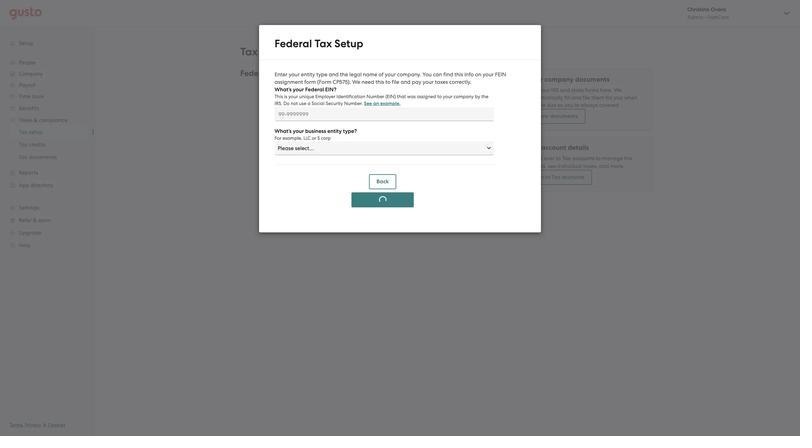 Task type: locate. For each thing, give the bounding box(es) containing it.
company left by
[[454, 94, 474, 100]]

loading… image
[[379, 196, 387, 204]]

see
[[529, 87, 538, 93], [364, 101, 372, 107]]

a
[[308, 101, 311, 107]]

the
[[340, 71, 348, 78], [481, 94, 489, 100], [624, 155, 632, 162]]

n/a down type
[[322, 82, 331, 88]]

1 vertical spatial the
[[481, 94, 489, 100]]

federal tax setup up assignment
[[240, 69, 307, 78]]

the inside enter your entity type and the legal name of your company. you can find this info on your fein assignment form (form cp575). we need this to file and pay your taxes correctly.
[[340, 71, 348, 78]]

to
[[386, 79, 391, 85], [437, 94, 442, 100], [556, 155, 561, 162], [596, 155, 601, 162], [545, 174, 550, 181]]

federal tax setup inside 'document'
[[275, 37, 363, 50]]

enter your entity type and the legal name of your company. you can find this info on your fein assignment form (form cp575). we need this to file and pay your taxes correctly.
[[275, 71, 506, 85]]

documents
[[575, 75, 610, 84], [550, 113, 578, 120]]

0 horizontal spatial see
[[364, 101, 372, 107]]

forms
[[585, 87, 599, 93]]

see an example. button
[[364, 100, 401, 107]]

2 what's from the top
[[275, 128, 292, 135]]

file inside enter your entity type and the legal name of your company. you can find this info on your fein assignment form (form cp575). we need this to file and pay your taxes correctly.
[[392, 79, 400, 85]]

n/a
[[322, 82, 331, 88], [322, 94, 331, 101]]

what's inside what's your business entity type? for example, llc or s corp
[[275, 128, 292, 135]]

that
[[397, 94, 406, 100]]

1 vertical spatial accounts
[[562, 174, 585, 181]]

tax up individual
[[562, 155, 571, 162]]

llc
[[304, 136, 311, 141]]

schedule
[[294, 107, 317, 113]]

we down legal
[[352, 79, 360, 85]]

this is your unique employer identification number (ein) that was assigned to your company by the irs. do not use a social security number.
[[275, 94, 489, 107]]

by
[[475, 94, 480, 100]]

your up assignment
[[289, 71, 300, 78]]

your inside what's your business entity type? for example, llc or s corp
[[293, 128, 304, 135]]

1 horizontal spatial the
[[481, 94, 489, 100]]

to right over
[[556, 155, 561, 162]]

always
[[581, 102, 598, 108]]

to right the assigned
[[437, 94, 442, 100]]

go to tax accounts button
[[529, 170, 592, 185]]

see an example.
[[364, 101, 401, 107]]

to manage the details, see individual taxes, and more.
[[529, 155, 632, 169]]

your inside "see your irs and state forms here. we automatically fill and file them for you when they're due so you're always covered."
[[539, 87, 550, 93]]

tax up type
[[315, 37, 332, 50]]

0 horizontal spatial entity
[[301, 71, 315, 78]]

not
[[291, 101, 298, 107]]

0 vertical spatial company
[[545, 75, 574, 84]]

,
[[22, 423, 24, 429], [41, 423, 42, 429]]

1 vertical spatial we
[[614, 87, 622, 93]]

company up irs
[[545, 75, 574, 84]]

0 vertical spatial setup
[[335, 37, 363, 50]]

documents down so
[[550, 113, 578, 120]]

, left privacy link
[[22, 423, 24, 429]]

tax inside button
[[552, 174, 561, 181]]

0 horizontal spatial company
[[454, 94, 474, 100]]

the inside the to manage the details, see individual taxes, and more.
[[624, 155, 632, 162]]

2 horizontal spatial the
[[624, 155, 632, 162]]

entity up corp
[[328, 128, 342, 135]]

0 vertical spatial n/a
[[322, 82, 331, 88]]

name
[[363, 71, 377, 78]]

this up correctly.
[[455, 71, 463, 78]]

identification
[[337, 94, 366, 100]]

0 horizontal spatial the
[[340, 71, 348, 78]]

account
[[541, 144, 566, 152]]

1 vertical spatial file
[[583, 95, 590, 101]]

use
[[299, 101, 307, 107]]

What's your Federal EIN? text field
[[275, 107, 494, 121]]

(form
[[317, 79, 332, 85]]

when
[[624, 95, 638, 101]]

1 vertical spatial what's
[[275, 128, 292, 135]]

1 horizontal spatial ,
[[41, 423, 42, 429]]

more.
[[610, 163, 624, 169]]

example,
[[283, 136, 302, 141]]

entity inside what's your business entity type? for example, llc or s corp
[[328, 128, 342, 135]]

0 horizontal spatial this
[[376, 79, 384, 85]]

1 vertical spatial entity
[[328, 128, 342, 135]]

0 vertical spatial the
[[340, 71, 348, 78]]

irs
[[551, 87, 559, 93]]

entity
[[301, 71, 315, 78], [328, 128, 342, 135]]

federal
[[275, 37, 312, 50], [240, 69, 268, 78], [288, 82, 307, 88], [305, 86, 324, 93]]

view
[[536, 113, 549, 120]]

1 n/a from the top
[[322, 82, 331, 88]]

see inside "see your irs and state forms here. we automatically fill and file them for you when they're due so you're always covered."
[[529, 87, 538, 93]]

account menu element
[[679, 0, 791, 27]]

, left &
[[41, 423, 42, 429]]

to up taxes,
[[596, 155, 601, 162]]

back button
[[369, 174, 396, 190]]

1 horizontal spatial entity
[[328, 128, 342, 135]]

see for see an example.
[[364, 101, 372, 107]]

2 , from the left
[[41, 423, 42, 429]]

is
[[284, 94, 287, 100]]

documents up forms
[[575, 75, 610, 84]]

1 horizontal spatial see
[[529, 87, 538, 93]]

accounts down individual
[[562, 174, 585, 181]]

the up more.
[[624, 155, 632, 162]]

form
[[304, 79, 316, 85]]

your
[[289, 71, 300, 78], [385, 71, 396, 78], [483, 71, 494, 78], [423, 79, 434, 85], [293, 86, 304, 93], [539, 87, 550, 93], [289, 94, 298, 100], [443, 94, 453, 100], [293, 128, 304, 135]]

0 vertical spatial what's
[[275, 86, 292, 93]]

0 vertical spatial file
[[392, 79, 400, 85]]

1 , from the left
[[22, 423, 24, 429]]

on
[[475, 71, 482, 78]]

an
[[373, 101, 379, 107]]

what's up the is at the left top of the page
[[275, 86, 292, 93]]

setup inside 'document'
[[335, 37, 363, 50]]

view documents
[[536, 113, 578, 120]]

0 horizontal spatial file
[[392, 79, 400, 85]]

we
[[352, 79, 360, 85], [614, 87, 622, 93]]

was
[[407, 94, 416, 100]]

accounts up taxes,
[[572, 155, 594, 162]]

tax
[[315, 37, 332, 50], [240, 45, 258, 58], [270, 69, 283, 78], [529, 144, 540, 152], [562, 155, 571, 162], [552, 174, 561, 181]]

1 vertical spatial see
[[364, 101, 372, 107]]

this
[[455, 71, 463, 78], [376, 79, 384, 85]]

1 horizontal spatial we
[[614, 87, 622, 93]]

the right by
[[481, 94, 489, 100]]

1 vertical spatial n/a
[[322, 94, 331, 101]]

tax left setup
[[240, 45, 258, 58]]

for
[[606, 95, 612, 101]]

0 vertical spatial entity
[[301, 71, 315, 78]]

we up 'you'
[[614, 87, 622, 93]]

accounts inside button
[[562, 174, 585, 181]]

to right go at right top
[[545, 174, 550, 181]]

entity up "form"
[[301, 71, 315, 78]]

state
[[571, 87, 584, 93]]

2 n/a from the top
[[322, 94, 331, 101]]

0 horizontal spatial ,
[[22, 423, 24, 429]]

tax down see
[[552, 174, 561, 181]]

info
[[465, 71, 474, 78]]

or
[[312, 136, 316, 141]]

tax account details
[[529, 144, 589, 152]]

federal tax setup
[[275, 37, 363, 50], [240, 69, 307, 78]]

and up fill
[[560, 87, 570, 93]]

number.
[[344, 101, 363, 107]]

deposit schedule
[[274, 107, 317, 113]]

and down the manage
[[599, 163, 609, 169]]

what's up the for
[[275, 128, 292, 135]]

1 horizontal spatial file
[[583, 95, 590, 101]]

federal tax setup up type
[[275, 37, 363, 50]]

and up cp575).
[[329, 71, 339, 78]]

0 vertical spatial we
[[352, 79, 360, 85]]

n/a down ein?
[[322, 94, 331, 101]]

this down of
[[376, 79, 384, 85]]

automatically
[[529, 95, 563, 101]]

see
[[548, 163, 556, 169]]

see left an
[[364, 101, 372, 107]]

here.
[[600, 87, 613, 93]]

0 vertical spatial see
[[529, 87, 538, 93]]

1 horizontal spatial company
[[545, 75, 574, 84]]

file up the always
[[583, 95, 590, 101]]

1 horizontal spatial setup
[[335, 37, 363, 50]]

see down your
[[529, 87, 538, 93]]

2 vertical spatial the
[[624, 155, 632, 162]]

to up (ein)
[[386, 79, 391, 85]]

the up cp575).
[[340, 71, 348, 78]]

what's for what's your business entity type? for example, llc or s corp
[[275, 128, 292, 135]]

1 horizontal spatial this
[[455, 71, 463, 78]]

1 vertical spatial setup
[[285, 69, 307, 78]]

your up example,
[[293, 128, 304, 135]]

to inside enter your entity type and the legal name of your company. you can find this info on your fein assignment form (form cp575). we need this to file and pay your taxes correctly.
[[386, 79, 391, 85]]

0 horizontal spatial we
[[352, 79, 360, 85]]

cookies button
[[48, 422, 65, 429]]

to inside the to manage the details, see individual taxes, and more.
[[596, 155, 601, 162]]

entity inside enter your entity type and the legal name of your company. you can find this info on your fein assignment form (form cp575). we need this to file and pay your taxes correctly.
[[301, 71, 315, 78]]

due
[[547, 102, 556, 108]]

company
[[280, 94, 304, 101]]

see inside "popup button"
[[364, 101, 372, 107]]

and down state on the top right of the page
[[571, 95, 581, 101]]

1 what's from the top
[[275, 86, 292, 93]]

and
[[329, 71, 339, 78], [401, 79, 411, 85], [560, 87, 570, 93], [571, 95, 581, 101], [599, 163, 609, 169]]

your up company type
[[293, 86, 304, 93]]

tax inside 'document'
[[315, 37, 332, 50]]

0 vertical spatial accounts
[[572, 155, 594, 162]]

your up automatically
[[539, 87, 550, 93]]

1 vertical spatial company
[[454, 94, 474, 100]]

privacy link
[[25, 423, 41, 429]]

0 vertical spatial federal tax setup
[[275, 37, 363, 50]]

company
[[545, 75, 574, 84], [454, 94, 474, 100]]

federal ein
[[288, 82, 317, 88]]

need
[[362, 79, 374, 85]]

file down company.
[[392, 79, 400, 85]]



Task type: vqa. For each thing, say whether or not it's contained in the screenshot.
top people
no



Task type: describe. For each thing, give the bounding box(es) containing it.
legal
[[350, 71, 362, 78]]

1 vertical spatial this
[[376, 79, 384, 85]]

your down you
[[423, 79, 434, 85]]

cookies
[[48, 423, 65, 429]]

tax up assignment
[[270, 69, 283, 78]]

for
[[275, 136, 282, 141]]

we inside enter your entity type and the legal name of your company. you can find this info on your fein assignment form (form cp575). we need this to file and pay your taxes correctly.
[[352, 79, 360, 85]]

taxes
[[435, 79, 448, 85]]

type?
[[343, 128, 357, 135]]

your right on
[[483, 71, 494, 78]]

1 vertical spatial documents
[[550, 113, 578, 120]]

manage
[[602, 155, 623, 162]]

number
[[367, 94, 384, 100]]

federal tax setup document
[[259, 25, 541, 233]]

you
[[423, 71, 432, 78]]

company.
[[397, 71, 421, 78]]

we inside "see your irs and state forms here. we automatically fill and file them for you when they're due so you're always covered."
[[614, 87, 622, 93]]

security
[[326, 101, 343, 107]]

view documents link
[[529, 109, 585, 124]]

your right of
[[385, 71, 396, 78]]

ein
[[308, 82, 317, 88]]

head
[[529, 155, 542, 162]]

taxes,
[[583, 163, 598, 169]]

example.
[[380, 101, 401, 107]]

details
[[568, 144, 589, 152]]

&
[[43, 423, 47, 429]]

you're
[[564, 102, 579, 108]]

correctly.
[[449, 79, 472, 85]]

unique
[[299, 94, 314, 100]]

fein
[[495, 71, 506, 78]]

details,
[[529, 163, 547, 169]]

ein?
[[325, 86, 337, 93]]

terms
[[9, 423, 22, 429]]

company type
[[280, 94, 317, 101]]

0 horizontal spatial setup
[[285, 69, 307, 78]]

file inside "see your irs and state forms here. we automatically fill and file them for you when they're due so you're always covered."
[[583, 95, 590, 101]]

what's your federal ein?
[[275, 86, 337, 93]]

semiweekly
[[322, 107, 351, 113]]

assignment
[[275, 79, 303, 85]]

tax setup
[[240, 45, 288, 58]]

n/a for company type
[[322, 94, 331, 101]]

your company documents
[[529, 75, 610, 84]]

them
[[591, 95, 604, 101]]

go to tax accounts
[[536, 174, 585, 181]]

home image
[[9, 7, 42, 20]]

irs.
[[275, 101, 282, 107]]

company inside this is your unique employer identification number (ein) that was assigned to your company by the irs. do not use a social security number.
[[454, 94, 474, 100]]

enter
[[275, 71, 288, 78]]

go
[[536, 174, 544, 181]]

to inside head over to tax accounts
[[556, 155, 561, 162]]

1 vertical spatial federal tax setup
[[240, 69, 307, 78]]

your up not
[[289, 94, 298, 100]]

assigned
[[417, 94, 436, 100]]

do
[[284, 101, 290, 107]]

setup
[[260, 45, 288, 58]]

of
[[379, 71, 384, 78]]

pay
[[412, 79, 421, 85]]

terms , privacy , & cookies
[[9, 423, 65, 429]]

your down taxes
[[443, 94, 453, 100]]

cp575).
[[333, 79, 351, 85]]

what's for what's your federal ein?
[[275, 86, 292, 93]]

over
[[544, 155, 555, 162]]

tax up "head"
[[529, 144, 540, 152]]

to inside button
[[545, 174, 550, 181]]

0 vertical spatial documents
[[575, 75, 610, 84]]

find
[[444, 71, 453, 78]]

you
[[614, 95, 623, 101]]

see your irs and state forms here. we automatically fill and file them for you when they're due so you're always covered.
[[529, 87, 638, 108]]

your
[[529, 75, 543, 84]]

this
[[275, 94, 283, 100]]

what's your business entity type? for example, llc or s corp
[[275, 128, 357, 141]]

they're
[[529, 102, 546, 108]]

privacy
[[25, 423, 41, 429]]

s
[[318, 136, 320, 141]]

individual
[[558, 163, 582, 169]]

to inside this is your unique employer identification number (ein) that was assigned to your company by the irs. do not use a social security number.
[[437, 94, 442, 100]]

and inside the to manage the details, see individual taxes, and more.
[[599, 163, 609, 169]]

corp
[[321, 136, 331, 141]]

so
[[558, 102, 563, 108]]

n/a for federal ein
[[322, 82, 331, 88]]

head over to tax accounts
[[529, 155, 594, 162]]

deposit
[[274, 107, 293, 113]]

terms link
[[9, 423, 22, 429]]

the inside this is your unique employer identification number (ein) that was assigned to your company by the irs. do not use a social security number.
[[481, 94, 489, 100]]

type
[[317, 71, 328, 78]]

business
[[305, 128, 326, 135]]

see for see your irs and state forms here. we automatically fill and file them for you when they're due so you're always covered.
[[529, 87, 538, 93]]

back
[[377, 179, 389, 185]]

social
[[312, 101, 325, 107]]

and down company.
[[401, 79, 411, 85]]

0 vertical spatial this
[[455, 71, 463, 78]]

can
[[433, 71, 442, 78]]



